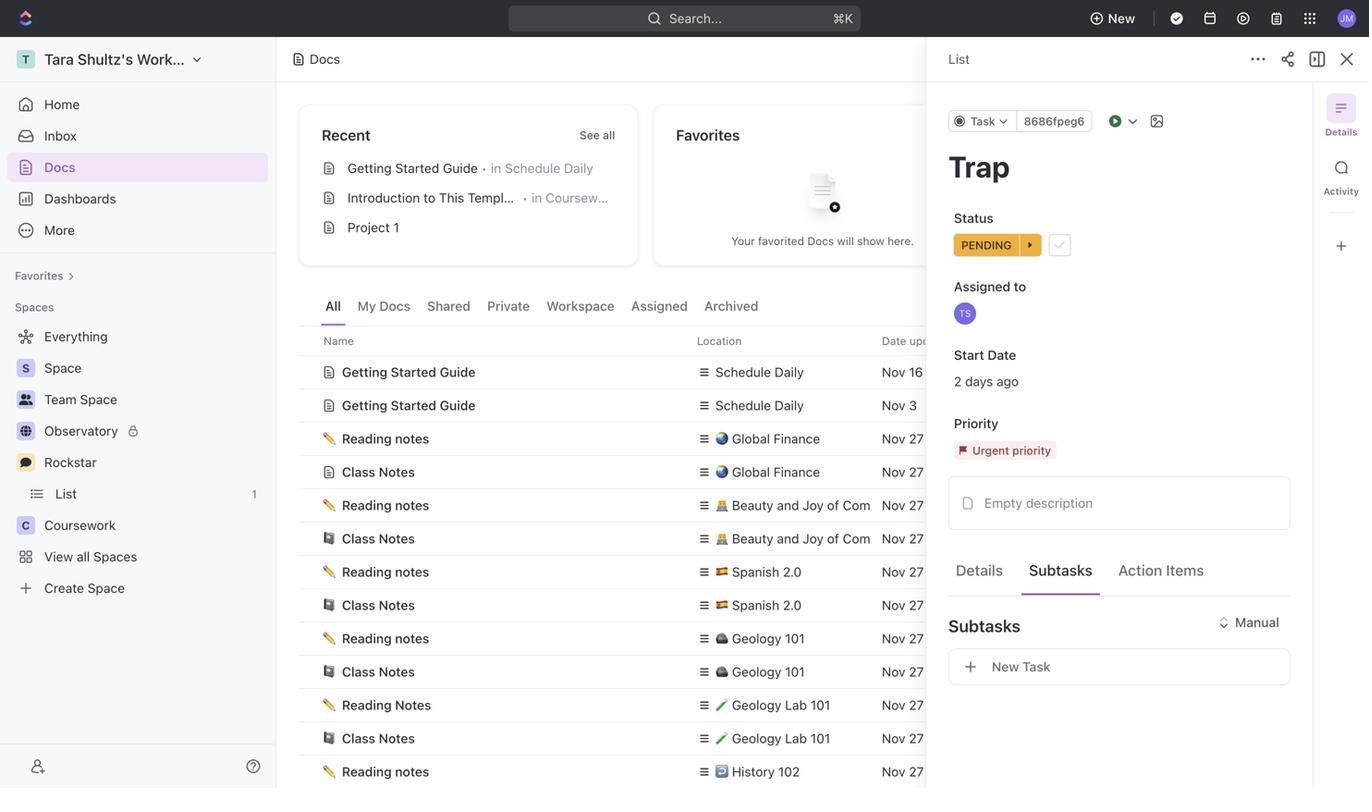 Task type: describe. For each thing, give the bounding box(es) containing it.
schedule for nov 16
[[716, 364, 772, 380]]

notes inside button
[[395, 697, 432, 713]]

archived
[[705, 298, 759, 314]]

assigned button
[[627, 289, 693, 326]]

updated
[[910, 334, 953, 347]]

subtasks button
[[1022, 554, 1101, 587]]

and for reading notes
[[777, 498, 800, 513]]

history
[[732, 764, 775, 779]]

8686fpeg6 button
[[1017, 110, 1093, 132]]

🇪🇸 for notes
[[716, 598, 729, 613]]

activity
[[1324, 186, 1360, 197]]

docs right search
[[1236, 51, 1267, 67]]

11 27 from the top
[[910, 764, 924, 779]]

name
[[324, 334, 354, 347]]

4 row from the top
[[299, 422, 1348, 456]]

urgent priority
[[973, 444, 1052, 457]]

daily for nov 16
[[775, 364, 804, 380]]

and for class notes
[[777, 531, 800, 546]]

8 row from the top
[[299, 555, 1348, 589]]

rockstar link
[[44, 448, 265, 477]]

class notes button for 🌏 global finance
[[322, 456, 675, 489]]

9 row from the top
[[299, 588, 1348, 622]]

5 nov 27 from the top
[[882, 564, 924, 579]]

1 27 from the top
[[910, 431, 924, 446]]

s
[[22, 362, 30, 375]]

notes for 👨‍💻 beauty and joy of computing
[[395, 498, 430, 513]]

search docs button
[[1164, 44, 1278, 74]]

8 nov 27 from the top
[[882, 664, 924, 679]]

9 27 from the top
[[910, 697, 924, 713]]

1 horizontal spatial favorites
[[676, 126, 740, 144]]

recent
[[322, 126, 371, 144]]

home link
[[7, 90, 268, 119]]

created
[[1031, 126, 1087, 144]]

class notes button for 🇪🇸 spanish 2.0
[[322, 589, 675, 622]]

rockstar
[[44, 455, 97, 470]]

2 days ago button
[[949, 365, 1291, 399]]

reading notes button
[[322, 689, 675, 722]]

class notes button for 🪨 geology 101
[[322, 655, 675, 689]]

manual
[[1236, 615, 1280, 630]]

jm
[[1341, 13, 1354, 23]]

1 nov from the top
[[882, 364, 906, 380]]

row containing name
[[299, 326, 1348, 356]]

priority
[[955, 416, 999, 431]]

docs link
[[7, 153, 268, 182]]

- inside cell
[[1030, 598, 1036, 613]]

👨‍💻 for notes
[[716, 498, 729, 513]]

2 nov from the top
[[882, 398, 906, 413]]

action items button
[[1112, 554, 1212, 587]]

everything
[[44, 329, 108, 344]]

2 nov 27 from the top
[[882, 464, 924, 480]]

reading notes
[[342, 697, 432, 713]]

class notes for 👨‍💻 beauty and joy of computing
[[342, 531, 415, 546]]

4 nov from the top
[[882, 464, 906, 480]]

2
[[955, 374, 962, 389]]

🌏 global finance for class notes
[[716, 464, 821, 480]]

↩️
[[716, 764, 729, 779]]

reading for 🪨
[[342, 631, 392, 646]]

1 horizontal spatial date
[[988, 347, 1017, 363]]

joy for class notes
[[803, 531, 824, 546]]

c
[[22, 519, 30, 532]]

2 row from the top
[[299, 355, 1348, 389]]

workspace button
[[542, 289, 620, 326]]

your
[[732, 234, 755, 247]]

tara
[[44, 50, 74, 68]]

computing for notes
[[843, 531, 909, 546]]

11 row from the top
[[299, 655, 1348, 689]]

row containing reading notes
[[299, 688, 1348, 722]]

project 1
[[348, 220, 399, 235]]

days
[[966, 374, 994, 389]]

13 row from the top
[[299, 721, 1348, 755]]

class for 👨‍💻
[[342, 531, 376, 546]]

getting for nov 3
[[342, 398, 388, 413]]

lab for class notes
[[785, 731, 808, 746]]

14 row from the top
[[299, 755, 1348, 788]]

0 vertical spatial started
[[395, 160, 440, 176]]

8 nov from the top
[[882, 598, 906, 613]]

empty description
[[985, 495, 1094, 511]]

class for 🌏
[[342, 464, 376, 480]]

docs right my
[[380, 298, 411, 314]]

0 vertical spatial list
[[949, 51, 970, 67]]

9 nov 27 from the top
[[882, 697, 924, 713]]

1 - from the top
[[1030, 431, 1036, 446]]

7 27 from the top
[[910, 631, 924, 646]]

11 nov from the top
[[882, 697, 906, 713]]

class for 🇪🇸
[[342, 598, 376, 613]]

3 nov 27 from the top
[[882, 498, 924, 513]]

spaces inside view all spaces 'link'
[[93, 549, 137, 564]]

3 27 from the top
[[910, 498, 924, 513]]

dashboards
[[44, 191, 116, 206]]

10 27 from the top
[[910, 731, 924, 746]]

• inside getting started guide • in schedule daily
[[482, 161, 487, 175]]

shared
[[427, 298, 471, 314]]

5 row from the top
[[299, 455, 1348, 489]]

view all spaces link
[[7, 542, 265, 572]]

reading for 🧪
[[342, 697, 392, 713]]

reading for ↩️
[[342, 764, 392, 779]]

3 - from the top
[[1030, 498, 1036, 513]]

8686fpeg6
[[1024, 115, 1085, 128]]

me
[[1111, 126, 1133, 144]]

0 horizontal spatial spaces
[[15, 301, 54, 314]]

getting for nov 16
[[342, 364, 388, 380]]

10 row from the top
[[299, 622, 1348, 655]]

102
[[779, 764, 800, 779]]

here.
[[888, 234, 915, 247]]

subtasks for subtasks button
[[1030, 561, 1093, 579]]

class notes for 🪨 geology 101
[[342, 664, 415, 679]]

inbox
[[44, 128, 77, 143]]

2.0 for reading notes
[[783, 564, 802, 579]]

12 nov from the top
[[882, 731, 906, 746]]

comment image
[[20, 457, 31, 468]]

10 nov from the top
[[882, 664, 906, 679]]

6 nov from the top
[[882, 531, 906, 546]]

5 nov from the top
[[882, 498, 906, 513]]

1 horizontal spatial coursework
[[546, 190, 617, 205]]

finance for class notes
[[774, 464, 821, 480]]

geology for 🪨 geology 101 'class notes' button
[[732, 664, 782, 679]]

🇪🇸 for notes
[[716, 564, 729, 579]]

🌏 global finance for reading notes
[[716, 431, 821, 446]]

create
[[44, 580, 84, 596]]

notes for 🌏 global finance
[[395, 431, 430, 446]]

0 vertical spatial in
[[491, 160, 502, 176]]

👨‍💻 for notes
[[716, 531, 729, 546]]

7 nov from the top
[[882, 564, 906, 579]]

details button
[[949, 554, 1011, 587]]

4 27 from the top
[[910, 531, 924, 546]]

13 nov from the top
[[882, 764, 906, 779]]

↩️ history 102
[[716, 764, 800, 779]]

create space
[[44, 580, 125, 596]]

6 - from the top
[[1030, 664, 1036, 679]]

shultz's
[[78, 50, 133, 68]]

⌘k
[[834, 11, 854, 26]]

space, , element
[[17, 359, 35, 377]]

6 row from the top
[[299, 488, 1348, 522]]

tara shultz's workspace
[[44, 50, 214, 68]]

global for class notes
[[732, 464, 771, 480]]

2.0 for class notes
[[783, 598, 802, 613]]

reading notes for 🪨
[[342, 631, 430, 646]]

docs left will on the top right of the page
[[808, 234, 834, 247]]

0 horizontal spatial list link
[[55, 479, 245, 509]]

docs up recent
[[310, 51, 340, 67]]

notes for 🇪🇸 spanish 2.0
[[395, 564, 430, 579]]

task inside dropdown button
[[971, 115, 996, 128]]

computing for notes
[[843, 498, 909, 513]]

0 vertical spatial space
[[44, 360, 82, 376]]

priority
[[1013, 444, 1052, 457]]

location
[[697, 334, 742, 347]]

will
[[838, 234, 855, 247]]

class notes for 🧪  geology lab 101
[[342, 731, 415, 746]]

6 nov 27 from the top
[[882, 598, 924, 613]]

0 vertical spatial daily
[[564, 160, 594, 176]]

create space link
[[7, 573, 265, 603]]

favorites inside button
[[15, 269, 64, 282]]

private
[[487, 298, 530, 314]]

4 - from the top
[[1030, 564, 1036, 579]]

geology for reading notes button
[[732, 697, 782, 713]]

my docs
[[358, 298, 411, 314]]

0 vertical spatial 1
[[394, 220, 399, 235]]

schedule daily for nov 16
[[716, 364, 804, 380]]

more
[[44, 222, 75, 238]]

team
[[44, 392, 77, 407]]

getting started guide • in schedule daily
[[348, 160, 594, 176]]

new task
[[992, 659, 1051, 674]]

ts button
[[949, 297, 1291, 330]]

2 days ago
[[955, 374, 1019, 389]]

see all
[[580, 129, 615, 142]]

reading notes button for 🪨 geology 101
[[322, 622, 675, 655]]

favorited
[[759, 234, 805, 247]]

date updated button
[[871, 327, 964, 355]]

status
[[955, 210, 994, 226]]

9 nov from the top
[[882, 631, 906, 646]]

action
[[1119, 561, 1163, 579]]

5 27 from the top
[[910, 564, 924, 579]]

notes for 🪨 geology 101
[[395, 631, 430, 646]]

list inside "tree"
[[55, 486, 77, 501]]

space link
[[44, 353, 265, 383]]

introduction to this template • in coursework
[[348, 190, 617, 205]]



Task type: vqa. For each thing, say whether or not it's contained in the screenshot.


Task type: locate. For each thing, give the bounding box(es) containing it.
subtasks for subtasks dropdown button
[[949, 616, 1021, 636]]

getting started guide for nov 16
[[342, 364, 476, 380]]

🪨 for notes
[[716, 664, 729, 679]]

reading notes button for 🌏 global finance
[[322, 422, 675, 456]]

details up activity
[[1326, 127, 1358, 137]]

new for new task
[[992, 659, 1020, 674]]

spaces
[[15, 301, 54, 314], [93, 549, 137, 564]]

1 vertical spatial coursework
[[44, 518, 116, 533]]

2 spanish from the top
[[732, 598, 780, 613]]

1
[[394, 220, 399, 235], [252, 487, 257, 500]]

reading notes button
[[322, 422, 675, 456], [322, 489, 675, 522], [322, 555, 675, 589], [322, 622, 675, 655], [322, 755, 675, 788]]

table containing getting started guide
[[299, 326, 1348, 788]]

reading notes for ↩️
[[342, 764, 430, 779]]

class notes for 🌏 global finance
[[342, 464, 415, 480]]

search docs
[[1190, 51, 1267, 67]]

of
[[828, 498, 840, 513], [828, 531, 840, 546]]

1 reading notes button from the top
[[322, 422, 675, 456]]

search...
[[670, 11, 722, 26]]

1 vertical spatial beauty
[[732, 531, 774, 546]]

2 reading from the top
[[342, 498, 392, 513]]

spaces down favorites button
[[15, 301, 54, 314]]

🪨 geology 101
[[716, 631, 805, 646], [716, 664, 805, 679]]

task down - cell
[[1023, 659, 1051, 674]]

assigned left archived
[[632, 298, 688, 314]]

1 beauty from the top
[[732, 498, 774, 513]]

3 nov from the top
[[882, 431, 906, 446]]

1 vertical spatial guide
[[440, 364, 476, 380]]

1 vertical spatial in
[[532, 190, 542, 205]]

in right 'template'
[[532, 190, 542, 205]]

• up introduction to this template • in coursework on the top left of the page
[[482, 161, 487, 175]]

1 horizontal spatial workspace
[[547, 298, 615, 314]]

2 vertical spatial schedule
[[716, 398, 772, 413]]

4 class notes button from the top
[[322, 655, 675, 689]]

workspace up home link
[[137, 50, 214, 68]]

subtasks inside subtasks dropdown button
[[949, 616, 1021, 636]]

🪨
[[716, 631, 729, 646], [716, 664, 729, 679]]

empty description button
[[955, 488, 1285, 518]]

11 nov 27 from the top
[[882, 764, 924, 779]]

tab list
[[321, 289, 763, 326]]

list link up task dropdown button
[[949, 51, 986, 67]]

-
[[1030, 431, 1036, 446], [1030, 464, 1036, 480], [1030, 498, 1036, 513], [1030, 564, 1036, 579], [1030, 598, 1036, 613], [1030, 664, 1036, 679]]

👨‍💻 beauty and joy of computing
[[716, 498, 909, 513], [716, 531, 909, 546]]

🧪  geology lab 101 for reading notes
[[716, 697, 831, 713]]

1 vertical spatial task
[[1023, 659, 1051, 674]]

1 vertical spatial space
[[80, 392, 117, 407]]

1 lab from the top
[[785, 697, 808, 713]]

shared button
[[423, 289, 475, 326]]

0 horizontal spatial in
[[491, 160, 502, 176]]

space for create
[[88, 580, 125, 596]]

space inside "link"
[[80, 392, 117, 407]]

1 vertical spatial started
[[391, 364, 437, 380]]

tree inside sidebar navigation
[[7, 322, 268, 603]]

template
[[468, 190, 523, 205]]

favorites button
[[7, 265, 82, 287]]

your favorited docs will show here.
[[732, 234, 915, 247]]

space up observatory
[[80, 392, 117, 407]]

2 2.0 from the top
[[783, 598, 802, 613]]

this
[[439, 190, 464, 205]]

manual button
[[1210, 608, 1291, 637], [1210, 608, 1291, 637]]

1 reading from the top
[[342, 431, 392, 446]]

all right 'see'
[[603, 129, 615, 142]]

class for 🪨
[[342, 664, 376, 679]]

1 horizontal spatial •
[[523, 191, 528, 205]]

1 vertical spatial finance
[[774, 464, 821, 480]]

10 nov 27 from the top
[[882, 731, 924, 746]]

0 horizontal spatial all
[[77, 549, 90, 564]]

new task button
[[949, 648, 1291, 685]]

7 nov 27 from the top
[[882, 631, 924, 646]]

1 vertical spatial of
[[828, 531, 840, 546]]

0 vertical spatial spaces
[[15, 301, 54, 314]]

space for team
[[80, 392, 117, 407]]

cell
[[1019, 355, 1167, 388], [1167, 355, 1315, 388], [1315, 355, 1348, 388], [1019, 388, 1167, 422], [1167, 388, 1315, 422], [1315, 388, 1348, 422], [1167, 422, 1315, 455], [1315, 422, 1348, 455], [1315, 455, 1348, 488], [1167, 488, 1315, 522], [1315, 488, 1348, 522], [1019, 522, 1167, 555], [1315, 522, 1348, 555], [1315, 555, 1348, 588], [1315, 588, 1348, 622], [1019, 622, 1167, 655], [1315, 622, 1348, 655], [1315, 655, 1348, 688], [1019, 688, 1167, 721], [1167, 688, 1315, 721], [1315, 688, 1348, 721], [1019, 721, 1167, 755], [1167, 721, 1315, 755], [1315, 721, 1348, 755], [1019, 755, 1167, 788], [1167, 755, 1315, 788], [1315, 755, 1348, 788]]

1 vertical spatial assigned
[[632, 298, 688, 314]]

beauty for reading notes
[[732, 498, 774, 513]]

subtasks
[[1030, 561, 1093, 579], [949, 616, 1021, 636]]

t
[[22, 53, 30, 66]]

3 class from the top
[[342, 598, 376, 613]]

globe image
[[20, 425, 31, 437]]

start
[[955, 347, 985, 363]]

Edit task name text field
[[949, 149, 1291, 184]]

space down view all spaces
[[88, 580, 125, 596]]

2 reading notes button from the top
[[322, 489, 675, 522]]

tree
[[7, 322, 268, 603]]

1 vertical spatial list
[[55, 486, 77, 501]]

0 vertical spatial subtasks
[[1030, 561, 1093, 579]]

1 vertical spatial schedule daily
[[716, 398, 804, 413]]

reading for 🇪🇸
[[342, 564, 392, 579]]

2 - from the top
[[1030, 464, 1036, 480]]

0 horizontal spatial favorites
[[15, 269, 64, 282]]

details inside button
[[956, 561, 1004, 579]]

getting started guide for nov 3
[[342, 398, 476, 413]]

0 vertical spatial joy
[[803, 498, 824, 513]]

• down getting started guide • in schedule daily
[[523, 191, 528, 205]]

jm button
[[1333, 4, 1362, 33]]

no favorited docs image
[[786, 160, 860, 234]]

🇪🇸 spanish 2.0 for class notes
[[716, 598, 802, 613]]

class notes for 🇪🇸 spanish 2.0
[[342, 598, 415, 613]]

1 vertical spatial getting started guide
[[342, 398, 476, 413]]

description
[[1027, 495, 1094, 511]]

of for reading notes
[[828, 498, 840, 513]]

2.0
[[783, 564, 802, 579], [783, 598, 802, 613]]

1 🇪🇸 spanish 2.0 from the top
[[716, 564, 802, 579]]

0 vertical spatial new
[[1109, 11, 1136, 26]]

reading notes for 👨‍💻
[[342, 498, 430, 513]]

2 🌏 from the top
[[716, 464, 729, 480]]

2 computing from the top
[[843, 531, 909, 546]]

2 👨‍💻 from the top
[[716, 531, 729, 546]]

3 reading notes from the top
[[342, 564, 430, 579]]

see
[[580, 129, 600, 142]]

2 🧪  geology lab 101 from the top
[[716, 731, 831, 746]]

home
[[44, 97, 80, 112]]

2 of from the top
[[828, 531, 840, 546]]

1 vertical spatial all
[[77, 549, 90, 564]]

0 horizontal spatial task
[[971, 115, 996, 128]]

1 🪨 from the top
[[716, 631, 729, 646]]

doc
[[1327, 51, 1351, 67]]

2 vertical spatial daily
[[775, 398, 804, 413]]

ts
[[960, 308, 972, 318]]

0 vertical spatial 🇪🇸
[[716, 564, 729, 579]]

27
[[910, 431, 924, 446], [910, 464, 924, 480], [910, 498, 924, 513], [910, 531, 924, 546], [910, 564, 924, 579], [910, 598, 924, 613], [910, 631, 924, 646], [910, 664, 924, 679], [910, 697, 924, 713], [910, 731, 924, 746], [910, 764, 924, 779]]

daily for nov 3
[[775, 398, 804, 413]]

🇪🇸 spanish 2.0 for reading notes
[[716, 564, 802, 579]]

2 joy from the top
[[803, 531, 824, 546]]

nov
[[882, 364, 906, 380], [882, 398, 906, 413], [882, 431, 906, 446], [882, 464, 906, 480], [882, 498, 906, 513], [882, 531, 906, 546], [882, 564, 906, 579], [882, 598, 906, 613], [882, 631, 906, 646], [882, 664, 906, 679], [882, 697, 906, 713], [882, 731, 906, 746], [882, 764, 906, 779]]

assigned
[[955, 279, 1011, 294], [632, 298, 688, 314]]

16
[[910, 364, 923, 380]]

1 schedule daily from the top
[[716, 364, 804, 380]]

2 🪨 geology 101 from the top
[[716, 664, 805, 679]]

0 vertical spatial 🪨
[[716, 631, 729, 646]]

3 notes from the top
[[395, 564, 430, 579]]

1 vertical spatial and
[[777, 531, 800, 546]]

0 vertical spatial getting started guide
[[342, 364, 476, 380]]

my docs button
[[353, 289, 415, 326]]

team space
[[44, 392, 117, 407]]

geology for reading notes button corresponding to 🪨 geology 101
[[732, 631, 782, 646]]

items
[[1167, 561, 1205, 579]]

🌏
[[716, 431, 729, 446], [716, 464, 729, 480]]

2 and from the top
[[777, 531, 800, 546]]

computing
[[843, 498, 909, 513], [843, 531, 909, 546]]

3
[[910, 398, 918, 413]]

to for assigned
[[1014, 279, 1027, 294]]

1 nov 27 from the top
[[882, 431, 924, 446]]

1 vertical spatial 🇪🇸
[[716, 598, 729, 613]]

task sidebar navigation tab list
[[1322, 93, 1362, 261]]

2 vertical spatial started
[[391, 398, 437, 413]]

introduction
[[348, 190, 420, 205]]

5 notes from the top
[[395, 764, 430, 779]]

team space link
[[44, 385, 265, 414]]

1 vertical spatial list link
[[55, 479, 245, 509]]

reading for 🌏
[[342, 431, 392, 446]]

subtasks inside subtasks button
[[1030, 561, 1093, 579]]

1 vertical spatial spaces
[[93, 549, 137, 564]]

1 horizontal spatial new
[[1109, 11, 1136, 26]]

1 vertical spatial 👨‍💻
[[716, 531, 729, 546]]

reading
[[342, 431, 392, 446], [342, 498, 392, 513], [342, 564, 392, 579], [342, 631, 392, 646], [342, 697, 392, 713], [342, 764, 392, 779]]

to for introduction
[[424, 190, 436, 205]]

1 vertical spatial subtasks
[[949, 616, 1021, 636]]

0 vertical spatial all
[[603, 129, 615, 142]]

details down empty
[[956, 561, 1004, 579]]

2 👨‍💻 beauty and joy of computing from the top
[[716, 531, 909, 546]]

workspace inside button
[[547, 298, 615, 314]]

task button
[[949, 110, 1018, 132]]

coursework link
[[44, 511, 265, 540]]

0 vertical spatial of
[[828, 498, 840, 513]]

3 class notes from the top
[[342, 598, 415, 613]]

1 horizontal spatial subtasks
[[1030, 561, 1093, 579]]

all
[[326, 298, 341, 314]]

1 vertical spatial joy
[[803, 531, 824, 546]]

new doc button
[[1285, 44, 1362, 74]]

0 vertical spatial schedule daily
[[716, 364, 804, 380]]

search
[[1190, 51, 1232, 67]]

2 geology from the top
[[732, 664, 782, 679]]

1 👨‍💻 from the top
[[716, 498, 729, 513]]

🪨 geology 101 for class notes
[[716, 664, 805, 679]]

docs inside sidebar navigation
[[44, 160, 76, 175]]

3 reading from the top
[[342, 564, 392, 579]]

1 vertical spatial 🪨 geology 101
[[716, 664, 805, 679]]

0 vertical spatial coursework
[[546, 190, 617, 205]]

inbox link
[[7, 121, 268, 151]]

1 horizontal spatial all
[[603, 129, 615, 142]]

🧪 for reading notes
[[716, 697, 729, 713]]

to up start date
[[1014, 279, 1027, 294]]

task inside button
[[1023, 659, 1051, 674]]

row
[[299, 326, 1348, 356], [299, 355, 1348, 389], [299, 388, 1348, 422], [299, 422, 1348, 456], [299, 455, 1348, 489], [299, 488, 1348, 522], [299, 522, 1348, 555], [299, 555, 1348, 589], [299, 588, 1348, 622], [299, 622, 1348, 655], [299, 655, 1348, 689], [299, 688, 1348, 722], [299, 721, 1348, 755], [299, 755, 1348, 788]]

coursework, , element
[[17, 516, 35, 535]]

column header
[[1019, 326, 1167, 356]]

0 horizontal spatial date
[[882, 334, 907, 347]]

schedule
[[505, 160, 561, 176], [716, 364, 772, 380], [716, 398, 772, 413]]

1 horizontal spatial list link
[[949, 51, 986, 67]]

0 vertical spatial guide
[[443, 160, 478, 176]]

0 vertical spatial list link
[[949, 51, 986, 67]]

4 reading from the top
[[342, 631, 392, 646]]

nov 27
[[882, 431, 924, 446], [882, 464, 924, 480], [882, 498, 924, 513], [882, 531, 924, 546], [882, 564, 924, 579], [882, 598, 924, 613], [882, 631, 924, 646], [882, 664, 924, 679], [882, 697, 924, 713], [882, 731, 924, 746], [882, 764, 924, 779]]

project
[[348, 220, 390, 235]]

all for view
[[77, 549, 90, 564]]

5 class notes from the top
[[342, 731, 415, 746]]

more button
[[7, 216, 268, 245]]

workspace
[[137, 50, 214, 68], [547, 298, 615, 314]]

space up team
[[44, 360, 82, 376]]

reading inside reading notes button
[[342, 697, 392, 713]]

- down subtasks button
[[1030, 598, 1036, 613]]

assigned for assigned
[[632, 298, 688, 314]]

global for reading notes
[[732, 431, 771, 446]]

0 vertical spatial assigned
[[955, 279, 1011, 294]]

new button
[[1083, 4, 1147, 33]]

0 vertical spatial spanish
[[732, 564, 780, 579]]

class
[[342, 464, 376, 480], [342, 531, 376, 546], [342, 598, 376, 613], [342, 664, 376, 679], [342, 731, 376, 746]]

- down - cell
[[1030, 664, 1036, 679]]

0 vertical spatial 🇪🇸 spanish 2.0
[[716, 564, 802, 579]]

spanish for reading notes
[[732, 564, 780, 579]]

by
[[1091, 126, 1108, 144]]

4 geology from the top
[[732, 731, 782, 746]]

0 vertical spatial finance
[[774, 431, 821, 446]]

6 27 from the top
[[910, 598, 924, 613]]

1 class from the top
[[342, 464, 376, 480]]

1 vertical spatial 🌏 global finance
[[716, 464, 821, 480]]

🪨 for notes
[[716, 631, 729, 646]]

2 getting started guide from the top
[[342, 398, 476, 413]]

urgent
[[973, 444, 1010, 457]]

3 geology from the top
[[732, 697, 782, 713]]

finance for reading notes
[[774, 431, 821, 446]]

1 horizontal spatial to
[[1014, 279, 1027, 294]]

lab for reading notes
[[785, 697, 808, 713]]

tara shultz's workspace, , element
[[17, 50, 35, 68]]

subtasks button
[[949, 604, 1291, 648]]

global
[[732, 431, 771, 446], [732, 464, 771, 480]]

new for new
[[1109, 11, 1136, 26]]

2 finance from the top
[[774, 464, 821, 480]]

all for see
[[603, 129, 615, 142]]

space
[[44, 360, 82, 376], [80, 392, 117, 407], [88, 580, 125, 596]]

0 vertical spatial workspace
[[137, 50, 214, 68]]

5 reading notes button from the top
[[322, 755, 675, 788]]

assigned to
[[955, 279, 1027, 294]]

5 reading from the top
[[342, 697, 392, 713]]

101
[[785, 631, 805, 646], [785, 664, 805, 679], [811, 697, 831, 713], [811, 731, 831, 746]]

guide for nov 3
[[440, 398, 476, 413]]

0 vertical spatial computing
[[843, 498, 909, 513]]

1 vertical spatial workspace
[[547, 298, 615, 314]]

0 vertical spatial and
[[777, 498, 800, 513]]

5 class notes button from the top
[[322, 722, 675, 755]]

class for 🧪
[[342, 731, 376, 746]]

ago
[[997, 374, 1019, 389]]

🌏 for notes
[[716, 431, 729, 446]]

🧪 for class notes
[[716, 731, 729, 746]]

1 of from the top
[[828, 498, 840, 513]]

🧪
[[716, 697, 729, 713], [716, 731, 729, 746]]

see all button
[[573, 124, 623, 146]]

5 class from the top
[[342, 731, 376, 746]]

5 reading notes from the top
[[342, 764, 430, 779]]

🌏 for notes
[[716, 464, 729, 480]]

4 notes from the top
[[395, 631, 430, 646]]

in up 'template'
[[491, 160, 502, 176]]

created by me
[[1031, 126, 1133, 144]]

sidebar navigation
[[0, 37, 280, 788]]

4 reading notes from the top
[[342, 631, 430, 646]]

observatory link
[[44, 416, 265, 446]]

joy for reading notes
[[803, 498, 824, 513]]

workspace inside sidebar navigation
[[137, 50, 214, 68]]

0 vertical spatial beauty
[[732, 498, 774, 513]]

date up nov 16
[[882, 334, 907, 347]]

1 🧪  geology lab 101 from the top
[[716, 697, 831, 713]]

pending
[[962, 239, 1012, 252]]

1 notes from the top
[[395, 431, 430, 446]]

started
[[395, 160, 440, 176], [391, 364, 437, 380], [391, 398, 437, 413]]

2 27 from the top
[[910, 464, 924, 480]]

1 🌏 from the top
[[716, 431, 729, 446]]

0 vertical spatial 🌏 global finance
[[716, 431, 821, 446]]

7 row from the top
[[299, 522, 1348, 555]]

1 vertical spatial computing
[[843, 531, 909, 546]]

daily
[[564, 160, 594, 176], [775, 364, 804, 380], [775, 398, 804, 413]]

beauty for class notes
[[732, 531, 774, 546]]

tab list containing all
[[321, 289, 763, 326]]

0 vertical spatial getting
[[348, 160, 392, 176]]

0 vertical spatial 🌏
[[716, 431, 729, 446]]

0 vertical spatial 👨‍💻
[[716, 498, 729, 513]]

4 nov 27 from the top
[[882, 531, 924, 546]]

1 geology from the top
[[732, 631, 782, 646]]

1 2.0 from the top
[[783, 564, 802, 579]]

2 global from the top
[[732, 464, 771, 480]]

coursework down 'see'
[[546, 190, 617, 205]]

0 horizontal spatial 1
[[252, 487, 257, 500]]

• inside introduction to this template • in coursework
[[523, 191, 528, 205]]

archived button
[[700, 289, 763, 326]]

8 27 from the top
[[910, 664, 924, 679]]

🧪  geology lab 101 for class notes
[[716, 731, 831, 746]]

spaces up create space link
[[93, 549, 137, 564]]

3 row from the top
[[299, 388, 1348, 422]]

reading notes for 🌏
[[342, 431, 430, 446]]

started for nov 16
[[391, 364, 437, 380]]

schedule daily for nov 3
[[716, 398, 804, 413]]

- right urgent
[[1030, 431, 1036, 446]]

all inside 'link'
[[77, 549, 90, 564]]

1 vertical spatial details
[[956, 561, 1004, 579]]

1 vertical spatial 🪨
[[716, 664, 729, 679]]

2 lab from the top
[[785, 731, 808, 746]]

coursework up view all spaces
[[44, 518, 116, 533]]

2 🇪🇸 from the top
[[716, 598, 729, 613]]

4 class from the top
[[342, 664, 376, 679]]

subtasks up - cell
[[1030, 561, 1093, 579]]

1 vertical spatial 🧪
[[716, 731, 729, 746]]

notes for ↩️ history 102
[[395, 764, 430, 779]]

reading notes button for 👨‍💻 beauty and joy of computing
[[322, 489, 675, 522]]

2 class notes button from the top
[[322, 522, 675, 555]]

1 🇪🇸 from the top
[[716, 564, 729, 579]]

class notes button for 👨‍💻 beauty and joy of computing
[[322, 522, 675, 555]]

0 vertical spatial •
[[482, 161, 487, 175]]

1 class notes button from the top
[[322, 456, 675, 489]]

show
[[858, 234, 885, 247]]

- cell
[[1019, 588, 1167, 622]]

started for nov 3
[[391, 398, 437, 413]]

nov 16
[[882, 364, 923, 380]]

1 spanish from the top
[[732, 564, 780, 579]]

4 reading notes button from the top
[[322, 622, 675, 655]]

👨‍💻 beauty and joy of computing for reading notes
[[716, 498, 909, 513]]

list link down rockstar link
[[55, 479, 245, 509]]

guide for nov 16
[[440, 364, 476, 380]]

1 vertical spatial spanish
[[732, 598, 780, 613]]

guide
[[443, 160, 478, 176], [440, 364, 476, 380], [440, 398, 476, 413]]

coursework inside "tree"
[[44, 518, 116, 533]]

of for class notes
[[828, 531, 840, 546]]

0 vertical spatial 👨‍💻 beauty and joy of computing
[[716, 498, 909, 513]]

reading notes for 🇪🇸
[[342, 564, 430, 579]]

reading notes button for 🇪🇸 spanish 2.0
[[322, 555, 675, 589]]

0 vertical spatial to
[[424, 190, 436, 205]]

getting started guide button for nov 3
[[322, 389, 675, 422]]

all right view
[[77, 549, 90, 564]]

observatory
[[44, 423, 118, 438]]

1 global from the top
[[732, 431, 771, 446]]

all inside "button"
[[603, 129, 615, 142]]

new inside button
[[992, 659, 1020, 674]]

0 horizontal spatial details
[[956, 561, 1004, 579]]

1 class notes from the top
[[342, 464, 415, 480]]

date inside date updated button
[[882, 334, 907, 347]]

0 vertical spatial 🧪
[[716, 697, 729, 713]]

0 horizontal spatial coursework
[[44, 518, 116, 533]]

user group image
[[19, 394, 33, 405]]

2 schedule daily from the top
[[716, 398, 804, 413]]

assigned for assigned to
[[955, 279, 1011, 294]]

view
[[44, 549, 73, 564]]

start date
[[955, 347, 1017, 363]]

getting started guide button for nov 16
[[322, 356, 675, 389]]

assigned up the ts
[[955, 279, 1011, 294]]

list down rockstar
[[55, 486, 77, 501]]

spanish for class notes
[[732, 598, 780, 613]]

reading for 👨‍💻
[[342, 498, 392, 513]]

2 beauty from the top
[[732, 531, 774, 546]]

0 vertical spatial 2.0
[[783, 564, 802, 579]]

lab
[[785, 697, 808, 713], [785, 731, 808, 746]]

project 1 link
[[314, 213, 623, 242]]

2 🇪🇸 spanish 2.0 from the top
[[716, 598, 802, 613]]

getting started guide
[[342, 364, 476, 380], [342, 398, 476, 413]]

1 vertical spatial schedule
[[716, 364, 772, 380]]

workspace right private
[[547, 298, 615, 314]]

👨‍💻 beauty and joy of computing for class notes
[[716, 531, 909, 546]]

assigned inside button
[[632, 298, 688, 314]]

1 horizontal spatial spaces
[[93, 549, 137, 564]]

1 inside "tree"
[[252, 487, 257, 500]]

class notes button for 🧪  geology lab 101
[[322, 722, 675, 755]]

🧪  geology lab 101
[[716, 697, 831, 713], [716, 731, 831, 746]]

1 vertical spatial •
[[523, 191, 528, 205]]

1 vertical spatial 🧪  geology lab 101
[[716, 731, 831, 746]]

1 vertical spatial global
[[732, 464, 771, 480]]

1 horizontal spatial in
[[532, 190, 542, 205]]

details inside task sidebar navigation tab list
[[1326, 127, 1358, 137]]

- right empty
[[1030, 498, 1036, 513]]

1 horizontal spatial 1
[[394, 220, 399, 235]]

table
[[299, 326, 1348, 788]]

schedule for nov 3
[[716, 398, 772, 413]]

empty
[[985, 495, 1023, 511]]

0 horizontal spatial assigned
[[632, 298, 688, 314]]

docs down inbox at the left
[[44, 160, 76, 175]]

0 vertical spatial schedule
[[505, 160, 561, 176]]

reading notes button for ↩️ history 102
[[322, 755, 675, 788]]

1 row from the top
[[299, 326, 1348, 356]]

1 👨‍💻 beauty and joy of computing from the top
[[716, 498, 909, 513]]

🪨 geology 101 for reading notes
[[716, 631, 805, 646]]

to left the this
[[424, 190, 436, 205]]

1 vertical spatial lab
[[785, 731, 808, 746]]

list up task dropdown button
[[949, 51, 970, 67]]

🌏 global finance
[[716, 431, 821, 446], [716, 464, 821, 480]]

date up ago
[[988, 347, 1017, 363]]

urgent priority button
[[949, 434, 1291, 467]]

0 horizontal spatial subtasks
[[949, 616, 1021, 636]]

0 vertical spatial 🪨 geology 101
[[716, 631, 805, 646]]

pending button
[[949, 228, 1291, 262]]

1 horizontal spatial details
[[1326, 127, 1358, 137]]

1 vertical spatial 1
[[252, 487, 257, 500]]

- right details button at right bottom
[[1030, 564, 1036, 579]]

tree containing everything
[[7, 322, 268, 603]]

task left 8686fpeg6
[[971, 115, 996, 128]]

0 horizontal spatial new
[[992, 659, 1020, 674]]

2 🧪 from the top
[[716, 731, 729, 746]]

subtasks up 'new task'
[[949, 616, 1021, 636]]

0 horizontal spatial list
[[55, 486, 77, 501]]

1 vertical spatial 2.0
[[783, 598, 802, 613]]

- down 'priority'
[[1030, 464, 1036, 480]]



